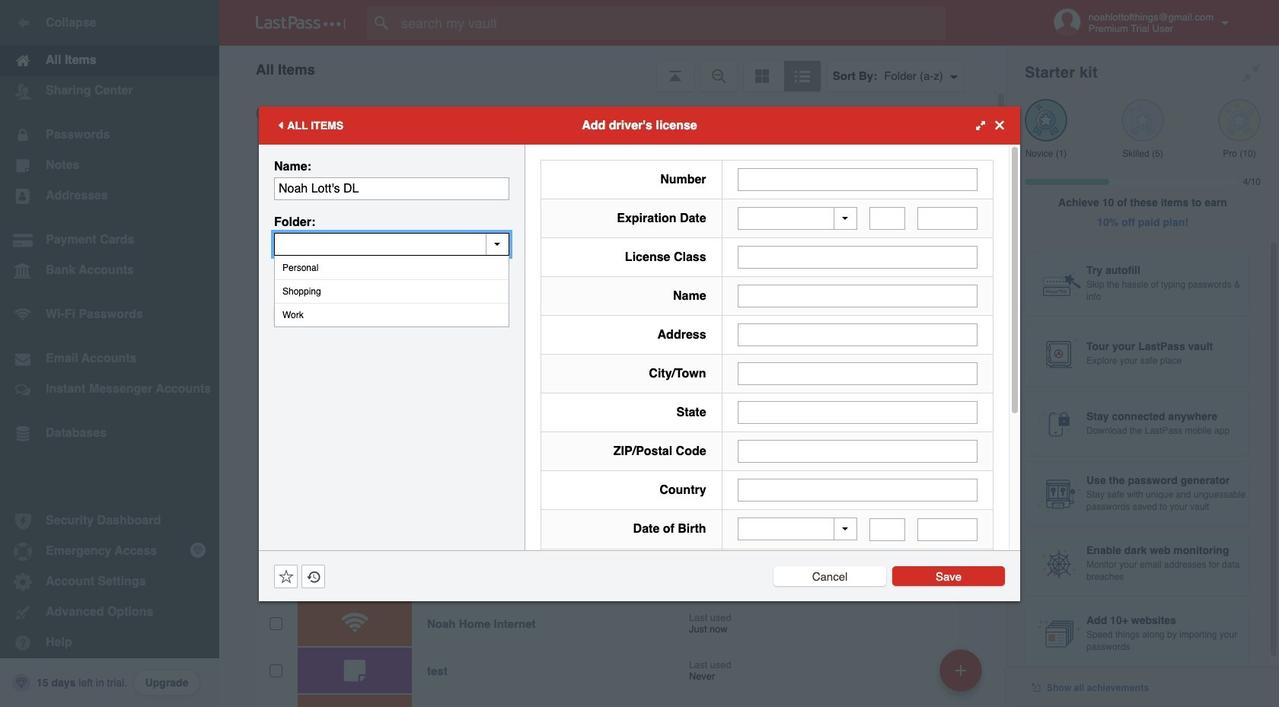 Task type: describe. For each thing, give the bounding box(es) containing it.
main navigation navigation
[[0, 0, 219, 707]]



Task type: vqa. For each thing, say whether or not it's contained in the screenshot.
new item Element
no



Task type: locate. For each thing, give the bounding box(es) containing it.
None text field
[[869, 207, 905, 230], [917, 207, 978, 230], [737, 285, 978, 308], [737, 324, 978, 346], [737, 362, 978, 385], [737, 401, 978, 424], [869, 518, 905, 541], [917, 518, 978, 541], [869, 207, 905, 230], [917, 207, 978, 230], [737, 285, 978, 308], [737, 324, 978, 346], [737, 362, 978, 385], [737, 401, 978, 424], [869, 518, 905, 541], [917, 518, 978, 541]]

Search search field
[[367, 6, 975, 40]]

search my vault text field
[[367, 6, 975, 40]]

new item image
[[955, 665, 966, 676]]

dialog
[[259, 106, 1020, 707]]

vault options navigation
[[219, 46, 1006, 91]]

None text field
[[737, 168, 978, 191], [274, 177, 509, 200], [274, 233, 509, 255], [737, 246, 978, 269], [737, 440, 978, 463], [737, 479, 978, 502], [737, 168, 978, 191], [274, 177, 509, 200], [274, 233, 509, 255], [737, 246, 978, 269], [737, 440, 978, 463], [737, 479, 978, 502]]

lastpass image
[[256, 16, 346, 30]]

new item navigation
[[934, 645, 991, 707]]



